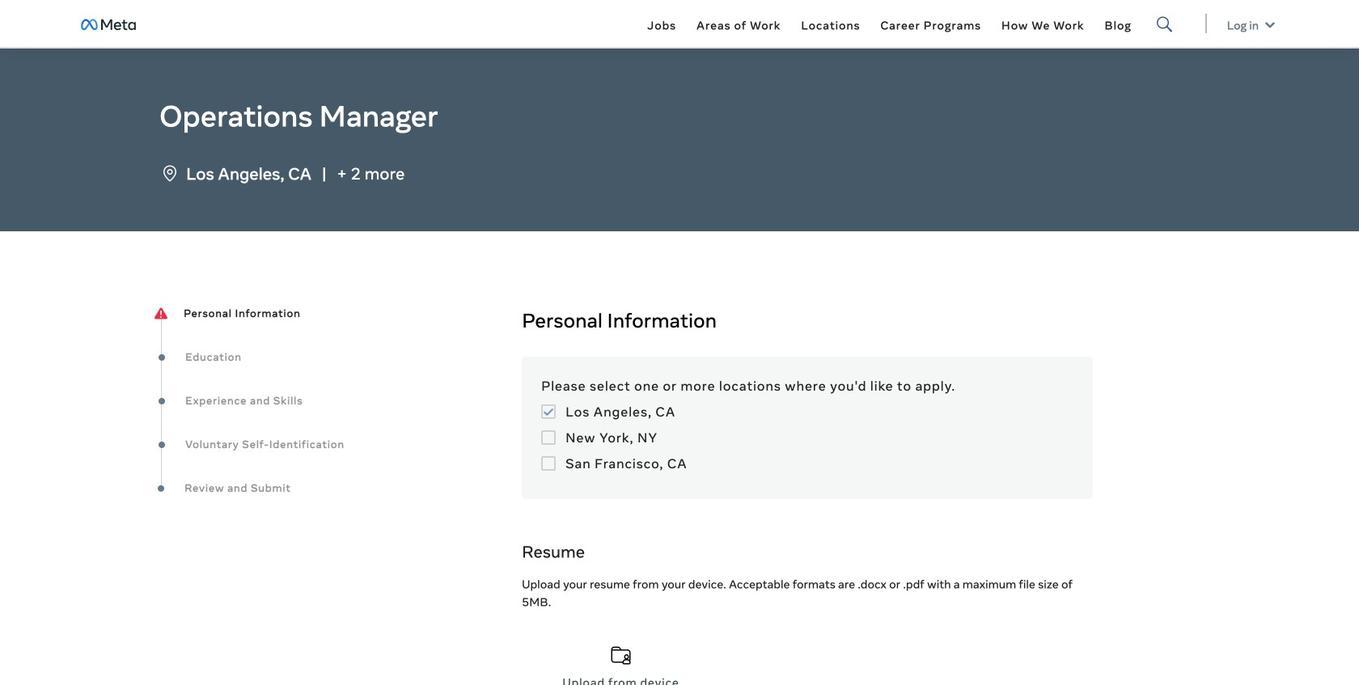 Task type: vqa. For each thing, say whether or not it's contained in the screenshot.
desktop nav logo
yes



Task type: locate. For each thing, give the bounding box(es) containing it.
desktop nav logo image
[[81, 19, 136, 31]]



